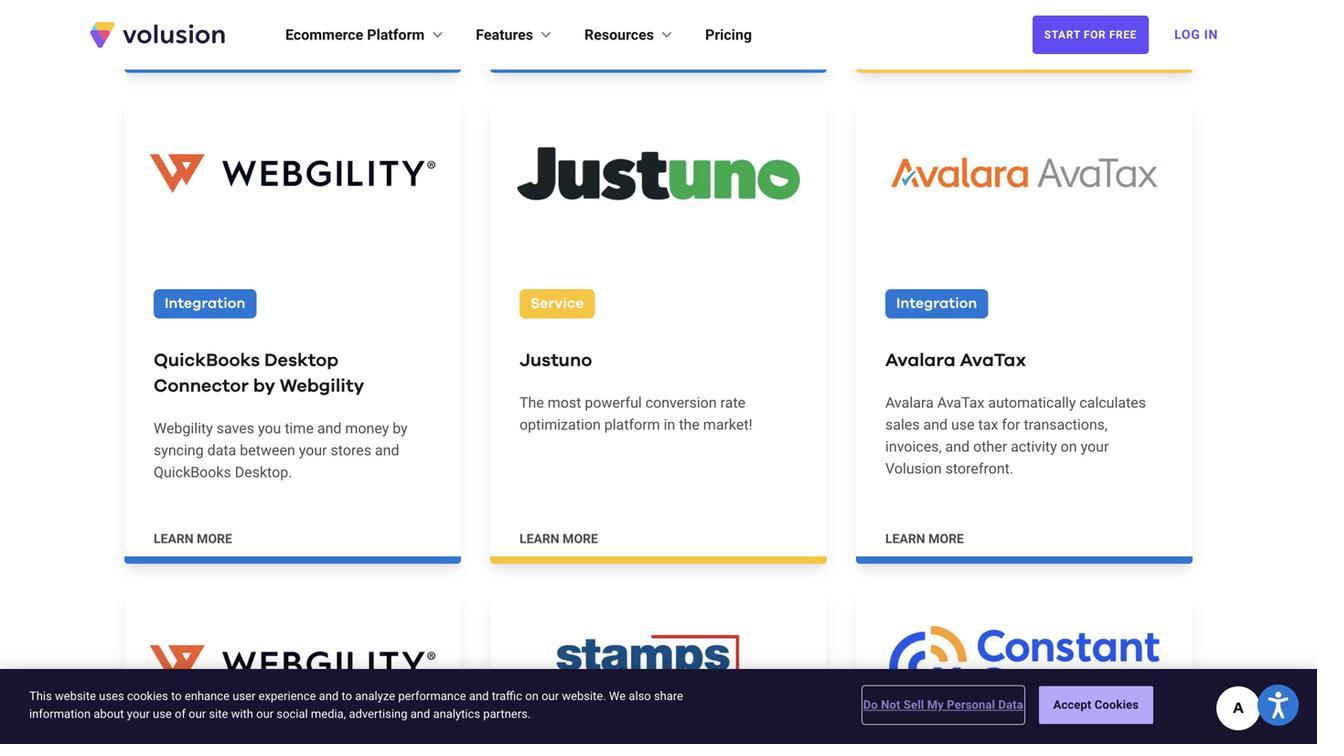 Task type: vqa. For each thing, say whether or not it's contained in the screenshot.
OTHER
yes



Task type: describe. For each thing, give the bounding box(es) containing it.
avalara for avalara avatax automatically calculates sales and use tax for transactions, invoices, and other activity on your volusion storefront.
[[886, 394, 934, 411]]

media,
[[311, 707, 346, 721]]

performance
[[398, 689, 466, 703]]

1 to from the left
[[171, 689, 182, 703]]

and left "traffic" on the bottom of the page
[[469, 689, 489, 703]]

log in
[[1175, 27, 1219, 42]]

justuno
[[520, 351, 592, 370]]

and up media,
[[319, 689, 339, 703]]

most
[[548, 394, 582, 411]]

and down money on the bottom
[[375, 441, 399, 459]]

other
[[974, 438, 1008, 455]]

avalara avatax automatically calculates sales and use tax for transactions, invoices, and other activity on your volusion storefront.
[[886, 394, 1147, 477]]

avalara avatax image
[[857, 102, 1193, 245]]

constant contact image
[[857, 593, 1193, 736]]

of
[[175, 707, 186, 721]]

platform
[[367, 26, 425, 43]]

social
[[277, 707, 308, 721]]

site
[[209, 707, 228, 721]]

advertising
[[349, 707, 408, 721]]

avatax for avalara avatax automatically calculates sales and use tax for transactions, invoices, and other activity on your volusion storefront.
[[938, 394, 985, 411]]

money
[[345, 419, 389, 437]]

your inside webgility saves you time and money by syncing data between your stores and quickbooks desktop.
[[299, 441, 327, 459]]

start for free link
[[1033, 16, 1149, 54]]

ecommerce platform button
[[286, 24, 447, 46]]

learn more for justuno
[[520, 531, 598, 546]]

use inside avalara avatax automatically calculates sales and use tax for transactions, invoices, and other activity on your volusion storefront.
[[952, 416, 975, 433]]

sales
[[886, 416, 920, 433]]

website
[[55, 689, 96, 703]]

stores
[[331, 441, 372, 459]]

cookies
[[1095, 698, 1139, 712]]

analyze
[[355, 689, 395, 703]]

the
[[520, 394, 544, 411]]

accept
[[1054, 698, 1092, 712]]

avalara avatax
[[886, 351, 1027, 370]]

free
[[1110, 28, 1138, 41]]

quickbooks desktop connector by webgility image
[[124, 102, 461, 245]]

tax
[[979, 416, 999, 433]]

2 to from the left
[[342, 689, 352, 703]]

service
[[531, 296, 584, 311]]

webgility saves you time and money by syncing data between your stores and quickbooks desktop.
[[154, 419, 408, 481]]

more for quickbooks desktop connector by webgility
[[197, 531, 232, 546]]

for
[[1002, 416, 1021, 433]]

my
[[928, 698, 944, 712]]

invoices,
[[886, 438, 942, 455]]

learn more button for quickbooks desktop connector by webgility
[[154, 530, 232, 548]]

webgility inside quickbooks desktop connector by webgility
[[280, 377, 365, 395]]

volusion
[[886, 460, 942, 477]]

this website uses cookies to enhance user experience and to analyze performance and traffic on our website. we also share information about your use of our site with our social media, advertising and analytics partners.
[[29, 689, 684, 721]]

integration for quickbooks
[[165, 296, 246, 311]]

the
[[679, 416, 700, 433]]

resources button
[[585, 24, 676, 46]]

connector
[[154, 377, 249, 395]]

conversion
[[646, 394, 717, 411]]

personal
[[947, 698, 996, 712]]

pricing link
[[706, 24, 752, 46]]

saves
[[217, 419, 254, 437]]

more for avalara avatax
[[929, 531, 964, 546]]

traffic
[[492, 689, 523, 703]]

learn more for avalara avatax
[[886, 531, 964, 546]]

features button
[[476, 24, 556, 46]]

market!
[[704, 416, 753, 433]]

information
[[29, 707, 91, 721]]

avalara for avalara avatax
[[886, 351, 956, 370]]

user
[[233, 689, 256, 703]]

desktop.
[[235, 463, 292, 481]]

about
[[94, 707, 124, 721]]

with
[[231, 707, 253, 721]]

you
[[258, 419, 281, 437]]

transactions,
[[1024, 416, 1108, 433]]

features
[[476, 26, 534, 43]]

start
[[1045, 28, 1081, 41]]

this
[[29, 689, 52, 703]]

quickbooks online connector by webgility image
[[124, 593, 461, 736]]

rate
[[721, 394, 746, 411]]

in
[[1205, 27, 1219, 42]]

log
[[1175, 27, 1201, 42]]

more for justuno
[[563, 531, 598, 546]]

partners.
[[483, 707, 531, 721]]

justuno image
[[491, 102, 827, 245]]

desktop
[[264, 351, 339, 370]]

by inside quickbooks desktop connector by webgility
[[253, 377, 275, 395]]

website.
[[562, 689, 606, 703]]

enhance
[[185, 689, 230, 703]]

also
[[629, 689, 651, 703]]

in
[[664, 416, 676, 433]]

pricing
[[706, 26, 752, 43]]



Task type: locate. For each thing, give the bounding box(es) containing it.
and down performance on the bottom of the page
[[411, 707, 430, 721]]

quickbooks up connector
[[154, 351, 260, 370]]

0 horizontal spatial to
[[171, 689, 182, 703]]

0 vertical spatial avalara
[[886, 351, 956, 370]]

1 vertical spatial use
[[153, 707, 172, 721]]

quickbooks
[[154, 351, 260, 370], [154, 463, 231, 481]]

platform
[[605, 416, 660, 433]]

by up you
[[253, 377, 275, 395]]

1 horizontal spatial use
[[952, 416, 975, 433]]

2 quickbooks from the top
[[154, 463, 231, 481]]

learn more button for justuno
[[520, 530, 598, 548]]

use inside this website uses cookies to enhance user experience and to analyze performance and traffic on our website. we also share information about your use of our site with our social media, advertising and analytics partners.
[[153, 707, 172, 721]]

0 horizontal spatial webgility
[[154, 419, 213, 437]]

sell
[[904, 698, 925, 712]]

1 horizontal spatial webgility
[[280, 377, 365, 395]]

learn more button for avalara avatax
[[886, 530, 964, 548]]

stamps image
[[491, 593, 827, 736]]

integration
[[165, 296, 246, 311], [897, 296, 978, 311]]

open accessibe: accessibility options, statement and help image
[[1269, 692, 1289, 719]]

to up media,
[[342, 689, 352, 703]]

more
[[197, 40, 232, 55], [563, 40, 598, 55], [197, 531, 232, 546], [563, 531, 598, 546], [929, 531, 964, 546]]

by right money on the bottom
[[393, 419, 408, 437]]

use left tax
[[952, 416, 975, 433]]

1 horizontal spatial by
[[393, 419, 408, 437]]

integration up connector
[[165, 296, 246, 311]]

your
[[1081, 438, 1110, 455], [299, 441, 327, 459], [127, 707, 150, 721]]

data
[[207, 441, 236, 459]]

by inside webgility saves you time and money by syncing data between your stores and quickbooks desktop.
[[393, 419, 408, 437]]

1 integration from the left
[[165, 296, 246, 311]]

your down transactions,
[[1081, 438, 1110, 455]]

learn for avalara avatax
[[886, 531, 926, 546]]

for
[[1084, 28, 1107, 41]]

storefront.
[[946, 460, 1014, 477]]

avalara
[[886, 351, 956, 370], [886, 394, 934, 411]]

data
[[999, 698, 1024, 712]]

your inside this website uses cookies to enhance user experience and to analyze performance and traffic on our website. we also share information about your use of our site with our social media, advertising and analytics partners.
[[127, 707, 150, 721]]

on for our
[[526, 689, 539, 703]]

avatax up "automatically"
[[961, 351, 1027, 370]]

uses
[[99, 689, 124, 703]]

on inside this website uses cookies to enhance user experience and to analyze performance and traffic on our website. we also share information about your use of our site with our social media, advertising and analytics partners.
[[526, 689, 539, 703]]

do not sell my personal data
[[864, 698, 1024, 712]]

accept cookies button
[[1039, 686, 1154, 724]]

2 avalara from the top
[[886, 394, 934, 411]]

on for your
[[1061, 438, 1078, 455]]

syncing
[[154, 441, 204, 459]]

calculates
[[1080, 394, 1147, 411]]

our right of
[[189, 707, 206, 721]]

0 vertical spatial use
[[952, 416, 975, 433]]

0 horizontal spatial on
[[526, 689, 539, 703]]

webgility inside webgility saves you time and money by syncing data between your stores and quickbooks desktop.
[[154, 419, 213, 437]]

learn more for quickbooks desktop connector by webgility
[[154, 531, 232, 546]]

1 quickbooks from the top
[[154, 351, 260, 370]]

not
[[881, 698, 901, 712]]

between
[[240, 441, 295, 459]]

learn
[[154, 40, 194, 55], [520, 40, 560, 55], [154, 531, 194, 546], [520, 531, 560, 546], [886, 531, 926, 546]]

learn more button
[[154, 39, 232, 57], [154, 530, 232, 548], [520, 530, 598, 548], [886, 530, 964, 548]]

0 horizontal spatial our
[[189, 707, 206, 721]]

your down time
[[299, 441, 327, 459]]

our right with on the left bottom of page
[[256, 707, 274, 721]]

1 vertical spatial avalara
[[886, 394, 934, 411]]

our
[[542, 689, 559, 703], [189, 707, 206, 721], [256, 707, 274, 721]]

and up invoices,
[[924, 416, 948, 433]]

and
[[924, 416, 948, 433], [317, 419, 342, 437], [946, 438, 970, 455], [375, 441, 399, 459], [319, 689, 339, 703], [469, 689, 489, 703], [411, 707, 430, 721]]

1 horizontal spatial your
[[299, 441, 327, 459]]

analytics
[[433, 707, 481, 721]]

the most powerful conversion rate optimization platform in the market!
[[520, 394, 753, 433]]

do not sell my personal data button
[[864, 687, 1024, 723]]

resources
[[585, 26, 654, 43]]

avatax for avalara avatax
[[961, 351, 1027, 370]]

on inside avalara avatax automatically calculates sales and use tax for transactions, invoices, and other activity on your volusion storefront.
[[1061, 438, 1078, 455]]

1 horizontal spatial on
[[1061, 438, 1078, 455]]

do
[[864, 698, 878, 712]]

to
[[171, 689, 182, 703], [342, 689, 352, 703]]

on
[[1061, 438, 1078, 455], [526, 689, 539, 703]]

1 avalara from the top
[[886, 351, 956, 370]]

ecommerce platform
[[286, 26, 425, 43]]

quickbooks inside quickbooks desktop connector by webgility
[[154, 351, 260, 370]]

we
[[609, 689, 626, 703]]

avatax up tax
[[938, 394, 985, 411]]

optimization
[[520, 416, 601, 433]]

0 vertical spatial avatax
[[961, 351, 1027, 370]]

time
[[285, 419, 314, 437]]

2 integration from the left
[[897, 296, 978, 311]]

2 horizontal spatial your
[[1081, 438, 1110, 455]]

share
[[654, 689, 684, 703]]

experience
[[259, 689, 316, 703]]

quickbooks down syncing
[[154, 463, 231, 481]]

integration up the avalara avatax
[[897, 296, 978, 311]]

quickbooks inside webgility saves you time and money by syncing data between your stores and quickbooks desktop.
[[154, 463, 231, 481]]

0 vertical spatial webgility
[[280, 377, 365, 395]]

our left the website.
[[542, 689, 559, 703]]

on right "traffic" on the bottom of the page
[[526, 689, 539, 703]]

use
[[952, 416, 975, 433], [153, 707, 172, 721]]

avatax inside avalara avatax automatically calculates sales and use tax for transactions, invoices, and other activity on your volusion storefront.
[[938, 394, 985, 411]]

1 vertical spatial on
[[526, 689, 539, 703]]

1 vertical spatial by
[[393, 419, 408, 437]]

and up storefront.
[[946, 438, 970, 455]]

your inside avalara avatax automatically calculates sales and use tax for transactions, invoices, and other activity on your volusion storefront.
[[1081, 438, 1110, 455]]

learn more link
[[491, 0, 827, 73]]

to up of
[[171, 689, 182, 703]]

1 horizontal spatial our
[[256, 707, 274, 721]]

start for free
[[1045, 28, 1138, 41]]

0 vertical spatial quickbooks
[[154, 351, 260, 370]]

0 horizontal spatial by
[[253, 377, 275, 395]]

1 vertical spatial webgility
[[154, 419, 213, 437]]

activity
[[1011, 438, 1058, 455]]

your down "cookies"
[[127, 707, 150, 721]]

1 horizontal spatial to
[[342, 689, 352, 703]]

webgility up syncing
[[154, 419, 213, 437]]

2 horizontal spatial our
[[542, 689, 559, 703]]

0 horizontal spatial use
[[153, 707, 172, 721]]

avalara inside avalara avatax automatically calculates sales and use tax for transactions, invoices, and other activity on your volusion storefront.
[[886, 394, 934, 411]]

accept cookies
[[1054, 698, 1139, 712]]

1 vertical spatial quickbooks
[[154, 463, 231, 481]]

powerful
[[585, 394, 642, 411]]

quickbooks desktop connector by webgility
[[154, 351, 365, 395]]

0 horizontal spatial integration
[[165, 296, 246, 311]]

0 vertical spatial by
[[253, 377, 275, 395]]

cookies
[[127, 689, 168, 703]]

learn more
[[154, 40, 232, 55], [520, 40, 598, 55], [154, 531, 232, 546], [520, 531, 598, 546], [886, 531, 964, 546]]

0 horizontal spatial your
[[127, 707, 150, 721]]

avatax
[[961, 351, 1027, 370], [938, 394, 985, 411]]

webgility down desktop
[[280, 377, 365, 395]]

by
[[253, 377, 275, 395], [393, 419, 408, 437]]

and right time
[[317, 419, 342, 437]]

1 horizontal spatial integration
[[897, 296, 978, 311]]

automatically
[[989, 394, 1077, 411]]

use left of
[[153, 707, 172, 721]]

ecommerce
[[286, 26, 364, 43]]

0 vertical spatial on
[[1061, 438, 1078, 455]]

learn for quickbooks desktop connector by webgility
[[154, 531, 194, 546]]

webgility
[[280, 377, 365, 395], [154, 419, 213, 437]]

integration for avalara
[[897, 296, 978, 311]]

learn for justuno
[[520, 531, 560, 546]]

log in link
[[1164, 15, 1230, 55]]

on down transactions,
[[1061, 438, 1078, 455]]

1 vertical spatial avatax
[[938, 394, 985, 411]]

privacy alert dialog
[[0, 669, 1318, 744]]



